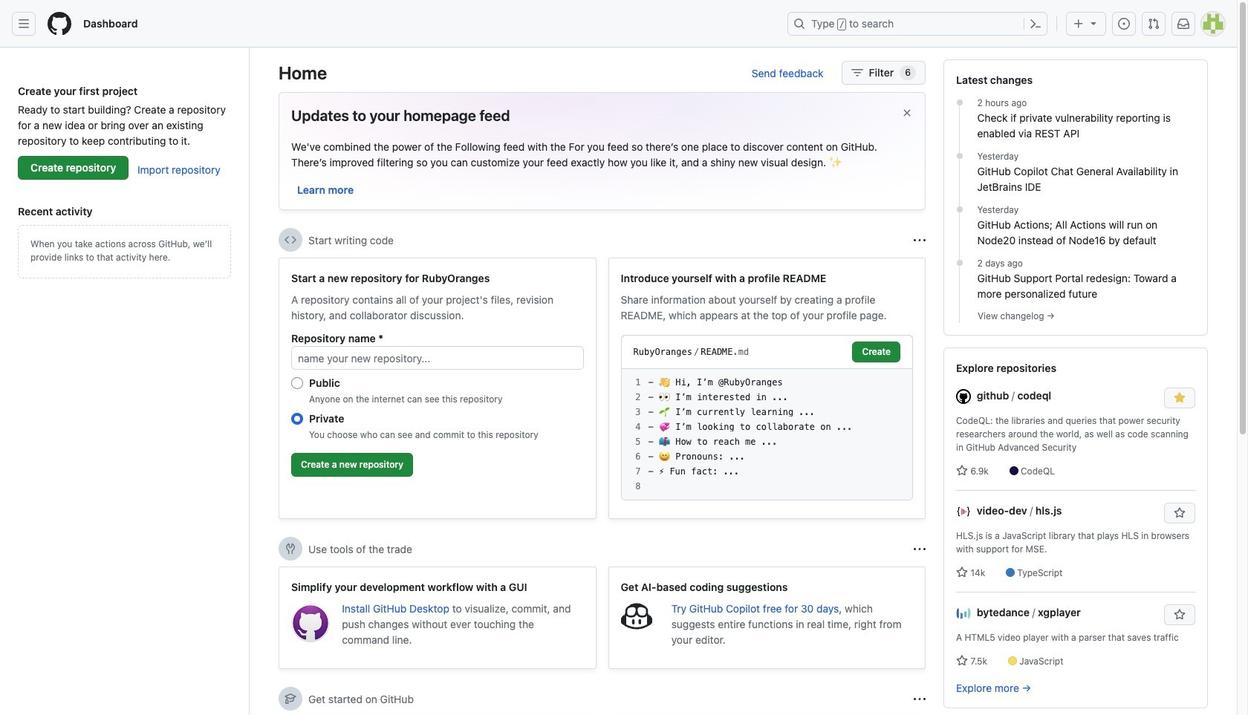 Task type: describe. For each thing, give the bounding box(es) containing it.
why am i seeing this? image for the tools image
[[914, 544, 926, 555]]

github desktop image
[[291, 604, 330, 643]]

star this repository image for @bytedance profile icon
[[1174, 609, 1186, 621]]

mortar board image
[[285, 693, 296, 705]]

star image for @bytedance profile icon
[[956, 655, 968, 667]]

star image for @github profile image
[[956, 465, 968, 477]]

command palette image
[[1030, 18, 1042, 30]]

3 dot fill image from the top
[[954, 204, 966, 215]]

issue opened image
[[1118, 18, 1130, 30]]

@github profile image
[[956, 390, 971, 404]]

@video-dev profile image
[[956, 505, 971, 520]]

tools image
[[285, 543, 296, 555]]

star image for @video-dev profile "icon"
[[956, 567, 968, 579]]

why am i seeing this? image for the mortar board 'image'
[[914, 694, 926, 706]]

x image
[[901, 107, 913, 119]]

none radio inside the start a new repository element
[[291, 377, 303, 389]]

get ai-based coding suggestions element
[[608, 567, 926, 670]]



Task type: locate. For each thing, give the bounding box(es) containing it.
2 star this repository image from the top
[[1174, 609, 1186, 621]]

2 dot fill image from the top
[[954, 150, 966, 162]]

0 vertical spatial star this repository image
[[1174, 508, 1186, 519]]

dot fill image
[[954, 97, 966, 108], [954, 150, 966, 162], [954, 204, 966, 215]]

0 vertical spatial star image
[[956, 465, 968, 477]]

2 star image from the top
[[956, 567, 968, 579]]

@bytedance profile image
[[956, 607, 971, 621]]

none submit inside introduce yourself with a profile readme element
[[853, 342, 901, 363]]

plus image
[[1073, 18, 1085, 30]]

notifications image
[[1178, 18, 1190, 30]]

1 vertical spatial why am i seeing this? image
[[914, 694, 926, 706]]

name your new repository... text field
[[291, 346, 584, 370]]

simplify your development workflow with a gui element
[[279, 567, 596, 670]]

1 why am i seeing this? image from the top
[[914, 544, 926, 555]]

1 star this repository image from the top
[[1174, 508, 1186, 519]]

star image
[[956, 465, 968, 477], [956, 567, 968, 579], [956, 655, 968, 667]]

None submit
[[853, 342, 901, 363]]

1 vertical spatial dot fill image
[[954, 150, 966, 162]]

star image up @video-dev profile "icon"
[[956, 465, 968, 477]]

triangle down image
[[1088, 17, 1100, 29]]

star image down @bytedance profile icon
[[956, 655, 968, 667]]

star this repository image for @video-dev profile "icon"
[[1174, 508, 1186, 519]]

git pull request image
[[1148, 18, 1160, 30]]

why am i seeing this? image
[[914, 544, 926, 555], [914, 694, 926, 706]]

filter image
[[851, 67, 863, 79]]

1 dot fill image from the top
[[954, 97, 966, 108]]

unstar this repository image
[[1174, 392, 1186, 404]]

None radio
[[291, 413, 303, 425]]

star this repository image
[[1174, 508, 1186, 519], [1174, 609, 1186, 621]]

1 vertical spatial star image
[[956, 567, 968, 579]]

none radio inside the start a new repository element
[[291, 413, 303, 425]]

1 vertical spatial star this repository image
[[1174, 609, 1186, 621]]

dot fill image
[[954, 257, 966, 269]]

1 star image from the top
[[956, 465, 968, 477]]

0 vertical spatial dot fill image
[[954, 97, 966, 108]]

homepage image
[[48, 12, 71, 36]]

explore element
[[944, 59, 1208, 716]]

0 vertical spatial why am i seeing this? image
[[914, 544, 926, 555]]

introduce yourself with a profile readme element
[[608, 258, 926, 519]]

explore repositories navigation
[[944, 348, 1208, 709]]

2 why am i seeing this? image from the top
[[914, 694, 926, 706]]

2 vertical spatial star image
[[956, 655, 968, 667]]

None radio
[[291, 377, 303, 389]]

3 star image from the top
[[956, 655, 968, 667]]

start a new repository element
[[279, 258, 596, 519]]

code image
[[285, 234, 296, 246]]

star image up @bytedance profile icon
[[956, 567, 968, 579]]

why am i seeing this? image
[[914, 234, 926, 246]]

2 vertical spatial dot fill image
[[954, 204, 966, 215]]



Task type: vqa. For each thing, say whether or not it's contained in the screenshot.
@github profile "image"
yes



